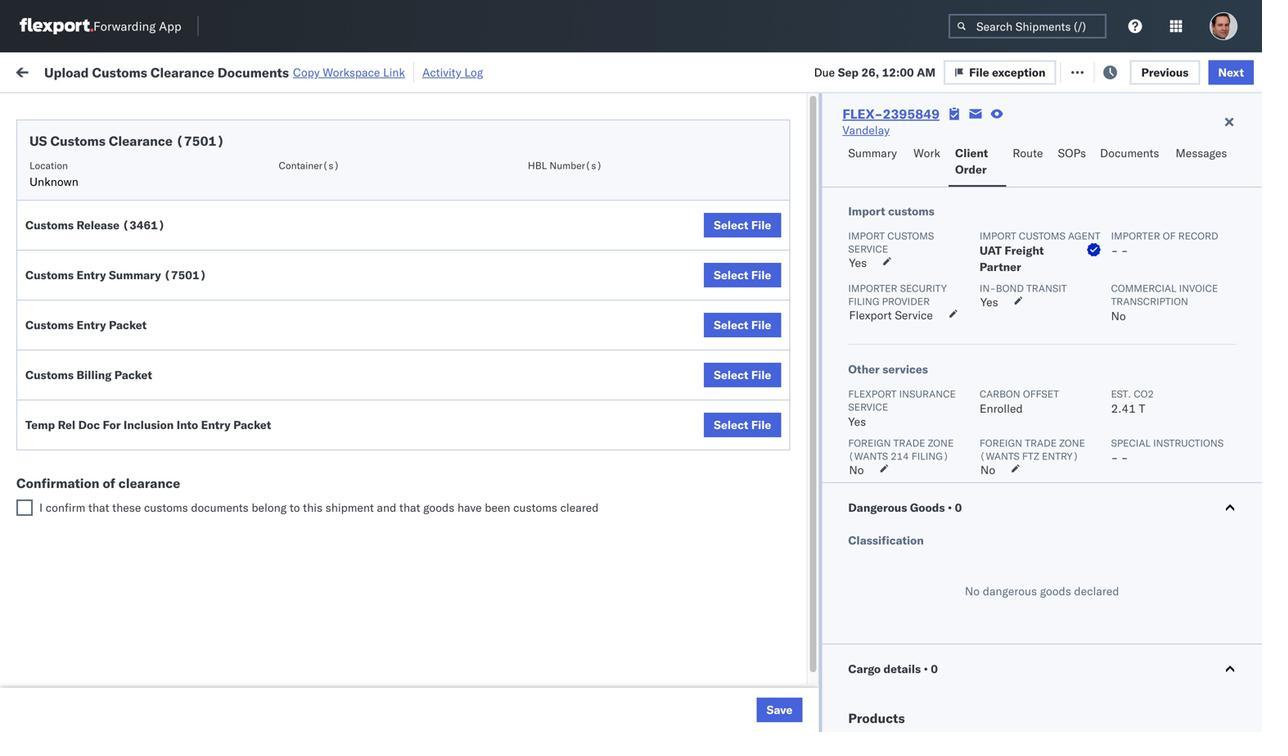 Task type: locate. For each thing, give the bounding box(es) containing it.
fcl
[[538, 164, 558, 179], [538, 200, 558, 215], [538, 236, 558, 251], [538, 344, 558, 359], [538, 488, 558, 503], [538, 669, 558, 683]]

0 vertical spatial confirm
[[38, 443, 80, 458]]

3 schedule pickup from los angeles, ca button from the top
[[38, 298, 233, 333]]

1 vertical spatial work
[[914, 146, 941, 160]]

3 schedule pickup from los angeles, ca link from the top
[[38, 298, 233, 331]]

pst, for 11:59
[[319, 416, 344, 431]]

entry right into
[[201, 418, 231, 432]]

flex- up provider
[[904, 272, 939, 287]]

exception
[[1007, 63, 1060, 78], [993, 65, 1046, 79]]

5 select from the top
[[714, 418, 749, 432]]

flexport down filing
[[849, 308, 892, 322]]

numbers down container
[[1009, 140, 1049, 153]]

2 vertical spatial flex-1889466
[[904, 488, 989, 503]]

1 karl from the top
[[854, 561, 875, 575]]

packet for customs entry packet
[[109, 318, 147, 332]]

file
[[984, 63, 1004, 78], [970, 65, 990, 79], [752, 218, 772, 232], [752, 268, 772, 282], [752, 318, 772, 332], [752, 368, 772, 382], [752, 418, 772, 432]]

2 appointment from the top
[[134, 271, 201, 286]]

customs up the import customs service at the right top
[[889, 204, 935, 218]]

flexport down other
[[849, 388, 897, 400]]

customs down 'import customs'
[[888, 230, 935, 242]]

hlxu6269489, up the 'commercial'
[[1096, 236, 1180, 250]]

pickup for 1st schedule pickup from los angeles, ca "button"
[[89, 191, 124, 206]]

1 lhuu7894563, from the top
[[1009, 380, 1093, 394]]

0 vertical spatial (7501)
[[176, 133, 225, 149]]

0 horizontal spatial service
[[849, 401, 889, 413]]

foreign for foreign trade zone (wants ftz entry)
[[980, 437, 1023, 449]]

batch action
[[1172, 63, 1243, 78]]

2 schedule pickup from los angeles, ca button from the top
[[38, 226, 233, 261]]

uetu5238478 down special
[[1096, 452, 1176, 466]]

shipment
[[326, 500, 374, 515]]

Search Work text field
[[713, 59, 891, 83]]

customs inside button
[[78, 335, 124, 350]]

(wants left the "ftz"
[[980, 450, 1020, 462]]

1 horizontal spatial numbers
[[1175, 134, 1215, 146]]

ca inside confirm pickup from los angeles, ca
[[38, 460, 53, 474]]

0 vertical spatial entry
[[77, 268, 106, 282]]

(wants
[[849, 450, 889, 462], [980, 450, 1020, 462]]

0 vertical spatial 2130387
[[939, 597, 989, 611]]

7 schedule from the top
[[38, 416, 86, 430]]

0 horizontal spatial importer
[[849, 282, 898, 294]]

0 vertical spatial yes
[[849, 255, 867, 270]]

agent
[[1069, 230, 1101, 242]]

1846748 up the partner
[[939, 236, 989, 251]]

appointment down (3461)
[[134, 271, 201, 286]]

flex-1846748 down security
[[904, 308, 989, 323]]

dec for 13,
[[347, 416, 369, 431]]

schedule
[[38, 163, 86, 178], [38, 191, 86, 206], [38, 227, 86, 242], [38, 271, 86, 286], [38, 299, 86, 314], [38, 371, 86, 386], [38, 416, 86, 430], [38, 515, 86, 530]]

bond
[[996, 282, 1024, 294]]

freight
[[1005, 243, 1044, 258]]

ceau7522281, hlxu6269489, hlxu8034992 up transcription
[[1009, 272, 1263, 286]]

from right release
[[127, 227, 151, 242]]

lhuu7894563, down carbon offset enrolled
[[1009, 452, 1093, 466]]

1 vertical spatial •
[[924, 662, 928, 676]]

select file for customs billing packet
[[714, 368, 772, 382]]

0 horizontal spatial trade
[[894, 437, 926, 449]]

pickup down these
[[89, 515, 124, 530]]

summary down (3461)
[[109, 268, 161, 282]]

214
[[891, 450, 909, 462]]

1 vertical spatial 1889466
[[939, 452, 989, 467]]

1 vertical spatial 11:59 pm pdt, nov 4, 2022
[[264, 200, 414, 215]]

numbers inside mbl/mawb numbers button
[[1175, 134, 1215, 146]]

4 select file button from the top
[[704, 363, 781, 387]]

1 schedule delivery appointment link from the top
[[38, 163, 201, 179]]

schedule pickup from los angeles, ca link
[[38, 190, 233, 223], [38, 226, 233, 259], [38, 298, 233, 331], [38, 371, 233, 403], [38, 515, 233, 547]]

entry down "customs release (3461)"
[[77, 268, 106, 282]]

8 schedule from the top
[[38, 515, 86, 530]]

lhuu7894563, uetu5238478 up 2.41
[[1009, 380, 1176, 394]]

import customs agent
[[980, 230, 1101, 242]]

1 ca from the top
[[38, 208, 53, 222]]

zone inside foreign trade zone (wants 214 filing)
[[928, 437, 954, 449]]

carbon offset enrolled
[[980, 388, 1060, 416]]

0 vertical spatial 4,
[[372, 164, 383, 179]]

flex-1846748
[[904, 164, 989, 179], [904, 200, 989, 215], [904, 236, 989, 251], [904, 272, 989, 287], [904, 308, 989, 323], [904, 344, 989, 359]]

schedule delivery appointment button down us customs clearance (7501)
[[38, 163, 201, 181]]

2 vertical spatial upload
[[38, 660, 75, 674]]

abcdefg78456546 down instructions
[[1115, 452, 1225, 467]]

angeles, for confirm pickup from los angeles, ca link
[[169, 443, 214, 458]]

(wants inside foreign trade zone (wants ftz entry)
[[980, 450, 1020, 462]]

4 lagerfeld from the top
[[878, 705, 927, 719]]

3 hlxu6269489, from the top
[[1096, 308, 1180, 322]]

0 vertical spatial upload customs clearance documents
[[38, 335, 179, 366]]

upload inside button
[[38, 335, 75, 350]]

0 vertical spatial appointment
[[134, 163, 201, 178]]

0 vertical spatial lhuu7894563, uetu5238478
[[1009, 380, 1176, 394]]

schedule delivery appointment up customs entry packet
[[38, 271, 201, 286]]

file for customs entry summary (7501)
[[752, 268, 772, 282]]

lhuu7894563, up enrolled at the bottom right
[[1009, 380, 1093, 394]]

hlxu6269489,
[[1096, 236, 1180, 250], [1096, 272, 1180, 286], [1096, 308, 1180, 322], [1096, 344, 1180, 358]]

2 vertical spatial 4,
[[372, 236, 383, 251]]

work inside work button
[[914, 146, 941, 160]]

filing
[[849, 295, 880, 307]]

confirm for confirm delivery
[[38, 488, 80, 502]]

link
[[383, 65, 405, 79]]

None checkbox
[[16, 500, 33, 516]]

3 lagerfeld from the top
[[878, 669, 927, 683]]

clearance inside button
[[127, 335, 179, 350]]

schedule delivery appointment for 3rd schedule delivery appointment button
[[38, 416, 201, 430]]

id
[[899, 134, 909, 146]]

delivery inside button
[[82, 488, 125, 502]]

1 trade from the left
[[894, 437, 926, 449]]

importer for provider
[[849, 282, 898, 294]]

schedule delivery appointment link for second schedule delivery appointment button from the top of the page
[[38, 271, 201, 287]]

other services
[[849, 362, 928, 376]]

angeles, for 3rd schedule pickup from los angeles, ca link
[[176, 299, 221, 314]]

1 horizontal spatial importer
[[1112, 230, 1161, 242]]

importer
[[1112, 230, 1161, 242], [849, 282, 898, 294]]

action
[[1206, 63, 1243, 78]]

nov for second upload customs clearance documents 'link' from the bottom of the page
[[347, 344, 368, 359]]

upload customs clearance documents link
[[38, 335, 233, 367], [38, 659, 233, 692]]

1 vertical spatial abcdefg78456546
[[1115, 452, 1225, 467]]

0 vertical spatial of
[[1163, 230, 1176, 242]]

0 vertical spatial 0
[[955, 500, 962, 515]]

2 confirm from the top
[[38, 488, 80, 502]]

flex- up goods
[[904, 452, 939, 467]]

4 hlxu6269489, from the top
[[1096, 344, 1180, 358]]

1 vertical spatial am
[[291, 488, 310, 503]]

import
[[138, 63, 175, 78], [849, 204, 886, 218], [849, 230, 885, 242], [980, 230, 1017, 242]]

entry for packet
[[77, 318, 106, 332]]

zone inside foreign trade zone (wants ftz entry)
[[1060, 437, 1086, 449]]

activity
[[423, 65, 462, 79]]

flexport
[[849, 308, 892, 322], [849, 388, 897, 400]]

2 lhuu7894563, uetu5238478 from the top
[[1009, 452, 1176, 466]]

no down foreign trade zone (wants ftz entry)
[[981, 463, 996, 477]]

packet right billing
[[114, 368, 152, 382]]

2 2130387 from the top
[[939, 669, 989, 683]]

1 vertical spatial pdt,
[[319, 200, 345, 215]]

gvcu5265864
[[1009, 596, 1090, 610]]

1 vertical spatial packet
[[114, 368, 152, 382]]

flex-1889466 for schedule pickup from los angeles, ca
[[904, 380, 989, 395]]

importer up filing
[[849, 282, 898, 294]]

0 up 1893174
[[955, 500, 962, 515]]

flex- up services
[[904, 344, 939, 359]]

(7501)
[[176, 133, 225, 149], [164, 268, 207, 282]]

summary inside summary button
[[849, 146, 897, 160]]

0 vertical spatial 1889466
[[939, 380, 989, 395]]

upload for second upload customs clearance documents 'link'
[[38, 660, 75, 674]]

hlxu6269489, up co2
[[1096, 344, 1180, 358]]

1 horizontal spatial service
[[895, 308, 933, 322]]

invoice
[[1180, 282, 1219, 294]]

0 vertical spatial •
[[948, 500, 952, 515]]

select
[[714, 218, 749, 232], [714, 268, 749, 282], [714, 318, 749, 332], [714, 368, 749, 382], [714, 418, 749, 432]]

from up (3461)
[[127, 191, 151, 206]]

(7501) down (3461)
[[164, 268, 207, 282]]

hlxu6269489, down transcription
[[1096, 308, 1180, 322]]

1 vertical spatial 0
[[931, 662, 938, 676]]

0 horizontal spatial of
[[103, 475, 115, 491]]

0 horizontal spatial (wants
[[849, 450, 889, 462]]

ca
[[38, 208, 53, 222], [38, 244, 53, 258], [38, 316, 53, 330], [38, 388, 53, 402], [38, 460, 53, 474], [38, 532, 53, 546]]

3 select file button from the top
[[704, 313, 781, 337]]

2 resize handle column header from the left
[[416, 127, 436, 732]]

2 that from the left
[[400, 500, 421, 515]]

0 vertical spatial 11:59 pm pdt, nov 4, 2022
[[264, 164, 414, 179]]

1 vertical spatial upload customs clearance documents link
[[38, 659, 233, 692]]

no down transcription
[[1112, 309, 1126, 323]]

0 vertical spatial uetu5238478
[[1096, 380, 1176, 394]]

1 vertical spatial flex-1889466
[[904, 452, 989, 467]]

lhuu7894563, for schedule pickup from los angeles, ca
[[1009, 380, 1093, 394]]

0 horizontal spatial numbers
[[1009, 140, 1049, 153]]

confirm inside button
[[38, 488, 80, 502]]

pst, for 6:00
[[313, 488, 338, 503]]

flex-1889466 button
[[878, 376, 992, 399], [878, 376, 992, 399], [878, 448, 992, 471], [878, 448, 992, 471], [878, 484, 992, 507], [878, 484, 992, 507]]

2 vertical spatial schedule delivery appointment link
[[38, 415, 201, 431]]

flex- down work button
[[904, 200, 939, 215]]

appointment down us customs clearance (7501)
[[134, 163, 201, 178]]

0 horizontal spatial that
[[88, 500, 109, 515]]

los down inclusion
[[148, 443, 166, 458]]

24,
[[365, 488, 383, 503]]

2 integration test account - karl lagerfeld from the top
[[714, 597, 927, 611]]

1 1846748 from the top
[[939, 164, 989, 179]]

foreign up the "ftz"
[[980, 437, 1023, 449]]

schedule pickup from los angeles, ca button down clearance
[[38, 515, 233, 549]]

6:00
[[264, 488, 289, 503]]

transit
[[1027, 282, 1067, 294]]

0 vertical spatial dec
[[347, 416, 369, 431]]

2 lagerfeld from the top
[[878, 597, 927, 611]]

foreign trade zone (wants ftz entry)
[[980, 437, 1086, 462]]

that down confirmation of clearance
[[88, 500, 109, 515]]

2 schedule delivery appointment link from the top
[[38, 271, 201, 287]]

1 horizontal spatial of
[[1163, 230, 1176, 242]]

1 select file button from the top
[[704, 213, 781, 237]]

schedule delivery appointment
[[38, 163, 201, 178], [38, 271, 201, 286], [38, 416, 201, 430]]

schedule delivery appointment up confirm pickup from los angeles, ca
[[38, 416, 201, 430]]

bosch ocean test
[[714, 164, 808, 179], [608, 200, 701, 215], [714, 200, 808, 215], [608, 236, 701, 251], [714, 236, 808, 251], [608, 272, 701, 287], [714, 272, 808, 287], [608, 308, 701, 323], [714, 308, 808, 323], [608, 344, 701, 359], [714, 344, 808, 359], [608, 380, 701, 395], [714, 380, 808, 395], [608, 416, 701, 431], [714, 416, 808, 431], [714, 452, 808, 467], [714, 488, 808, 503]]

maeu9408431
[[1115, 597, 1198, 611]]

select for customs billing packet
[[714, 368, 749, 382]]

flex- down filing)
[[904, 488, 939, 503]]

0
[[955, 500, 962, 515], [931, 662, 938, 676]]

numbers inside container numbers
[[1009, 140, 1049, 153]]

of inside importer of record - -
[[1163, 230, 1176, 242]]

2 select from the top
[[714, 268, 749, 282]]

2 vertical spatial appointment
[[134, 416, 201, 430]]

message
[[238, 63, 283, 78]]

import inside the import customs service
[[849, 230, 885, 242]]

3 schedule delivery appointment from the top
[[38, 416, 201, 430]]

foreign up 214
[[849, 437, 891, 449]]

2 vertical spatial yes
[[849, 414, 866, 429]]

numbers for container numbers
[[1009, 140, 1049, 153]]

uat
[[980, 243, 1002, 258]]

3 ceau7522281, from the top
[[1009, 308, 1093, 322]]

flex-1889466 for confirm pickup from los angeles, ca
[[904, 452, 989, 467]]

1 vertical spatial entry
[[77, 318, 106, 332]]

8:30 pm pst, jan 28, 2023
[[264, 669, 410, 683]]

schedule pickup from los angeles, ca down these
[[38, 515, 221, 546]]

numbers for mbl/mawb numbers
[[1175, 134, 1215, 146]]

sops
[[1058, 146, 1087, 160]]

upload for second upload customs clearance documents 'link' from the bottom of the page
[[38, 335, 75, 350]]

confirm inside confirm pickup from los angeles, ca
[[38, 443, 80, 458]]

--
[[1115, 633, 1130, 647]]

pickup for third schedule pickup from los angeles, ca "button"
[[89, 299, 124, 314]]

2 flex-1889466 from the top
[[904, 452, 989, 467]]

trade inside foreign trade zone (wants ftz entry)
[[1025, 437, 1057, 449]]

test123456 up co2
[[1115, 344, 1184, 359]]

2 vertical spatial schedule delivery appointment
[[38, 416, 201, 430]]

import work button
[[138, 63, 206, 78]]

activity log button
[[423, 62, 483, 82]]

abcdefg78456546
[[1115, 380, 1225, 395], [1115, 452, 1225, 467]]

flex- down flex id button
[[904, 164, 939, 179]]

customs right been
[[514, 500, 558, 515]]

dec
[[347, 416, 369, 431], [341, 488, 362, 503]]

3 pdt, from the top
[[319, 236, 345, 251]]

1 vertical spatial flexport
[[849, 388, 897, 400]]

route button
[[1007, 138, 1052, 187]]

0 vertical spatial abcdefg78456546
[[1115, 380, 1225, 395]]

1 horizontal spatial (wants
[[980, 450, 1020, 462]]

0 vertical spatial flexport
[[849, 308, 892, 322]]

0 horizontal spatial work
[[178, 63, 206, 78]]

2022 for upload customs clearance documents button
[[385, 344, 413, 359]]

ca up temp
[[38, 388, 53, 402]]

forwarding app link
[[20, 18, 181, 34]]

1 appointment from the top
[[134, 163, 201, 178]]

5 1846748 from the top
[[939, 308, 989, 323]]

0 vertical spatial schedule delivery appointment link
[[38, 163, 201, 179]]

flexport service
[[849, 308, 933, 322]]

1 vertical spatial 4,
[[372, 200, 383, 215]]

test
[[786, 164, 808, 179], [680, 200, 701, 215], [786, 200, 808, 215], [680, 236, 701, 251], [786, 236, 808, 251], [680, 272, 701, 287], [786, 272, 808, 287], [680, 308, 701, 323], [786, 308, 808, 323], [680, 344, 701, 359], [786, 344, 808, 359], [680, 380, 701, 395], [786, 380, 808, 395], [680, 416, 701, 431], [786, 416, 808, 431], [786, 452, 808, 467], [786, 488, 808, 503], [765, 524, 787, 539], [774, 561, 795, 575], [774, 597, 795, 611], [774, 669, 795, 683], [774, 705, 795, 719]]

from down temp rel doc for inclusion into entry packet
[[121, 443, 145, 458]]

select file button for customs billing packet
[[704, 363, 781, 387]]

of
[[1163, 230, 1176, 242], [103, 475, 115, 491]]

2 integration from the top
[[714, 597, 771, 611]]

flex-1662119
[[904, 633, 989, 647]]

of left record
[[1163, 230, 1176, 242]]

yes down in- on the top
[[981, 295, 999, 309]]

1 vertical spatial schedule delivery appointment
[[38, 271, 201, 286]]

upload customs clearance documents inside button
[[38, 335, 179, 366]]

abcdefg78456546 for schedule pickup from los angeles, ca
[[1115, 380, 1225, 395]]

3 karl from the top
[[854, 669, 875, 683]]

schedule pickup from los angeles, ca link down us customs clearance (7501)
[[38, 190, 233, 223]]

vandelay
[[843, 123, 890, 137]]

5 resize handle column header from the left
[[686, 127, 706, 732]]

documents button
[[1094, 138, 1170, 187]]

ceau7522281, hlxu6269489, hlxu8034992 up co2
[[1009, 344, 1263, 358]]

1 (wants from the left
[[849, 450, 889, 462]]

1846748 for third schedule pickup from los angeles, ca "button"
[[939, 308, 989, 323]]

select file button for customs entry packet
[[704, 313, 781, 337]]

karl down cargo
[[854, 705, 875, 719]]

schedule for 2nd schedule pickup from los angeles, ca "button" from the top of the page
[[38, 227, 86, 242]]

flexport inside flexport insurance service yes
[[849, 388, 897, 400]]

uetu5238478 up "t"
[[1096, 380, 1176, 394]]

customs
[[92, 64, 147, 80], [50, 133, 106, 149], [25, 218, 74, 232], [25, 268, 74, 282], [25, 318, 74, 332], [78, 335, 124, 350], [25, 368, 74, 382], [78, 660, 124, 674]]

1 vertical spatial uetu5238478
[[1096, 452, 1176, 466]]

schedule for 3rd schedule delivery appointment button
[[38, 416, 86, 430]]

flexport. image
[[20, 18, 93, 34]]

from down these
[[127, 515, 151, 530]]

ceau7522281, hlxu6269489, hlxu8034992 down transcription
[[1009, 308, 1263, 322]]

5 select file from the top
[[714, 418, 772, 432]]

1 horizontal spatial foreign
[[980, 437, 1023, 449]]

1 vertical spatial lhuu7894563, uetu5238478
[[1009, 452, 1176, 466]]

customs down clearance
[[144, 500, 188, 515]]

2 1889466 from the top
[[939, 452, 989, 467]]

foreign
[[849, 437, 891, 449], [980, 437, 1023, 449]]

0 horizontal spatial 0
[[931, 662, 938, 676]]

1 horizontal spatial •
[[948, 500, 952, 515]]

account
[[798, 561, 841, 575], [798, 597, 841, 611], [798, 669, 841, 683], [798, 705, 841, 719]]

0 vertical spatial goods
[[423, 500, 455, 515]]

1 select file from the top
[[714, 218, 772, 232]]

appointment for 3rd schedule delivery appointment button's schedule delivery appointment link
[[134, 416, 201, 430]]

select for customs entry summary (7501)
[[714, 268, 749, 282]]

file exception button
[[958, 59, 1071, 83], [958, 59, 1071, 83], [944, 60, 1057, 85], [944, 60, 1057, 85]]

1889466 up 1893174
[[939, 488, 989, 503]]

entry for summary
[[77, 268, 106, 282]]

0 vertical spatial lhuu7894563,
[[1009, 380, 1093, 394]]

2 fcl from the top
[[538, 200, 558, 215]]

schedule pickup from los angeles, ca up upload customs clearance documents button
[[38, 299, 221, 330]]

delivery
[[89, 163, 131, 178], [89, 271, 131, 286], [89, 416, 131, 430], [82, 488, 125, 502]]

foreign for foreign trade zone (wants 214 filing)
[[849, 437, 891, 449]]

1889466 up enrolled at the bottom right
[[939, 380, 989, 395]]

karl down classification
[[854, 561, 875, 575]]

flex-1846748 up security
[[904, 236, 989, 251]]

select file for customs entry packet
[[714, 318, 772, 332]]

2023
[[382, 669, 410, 683]]

2130387 up 2130384
[[939, 669, 989, 683]]

flex-2130384 button
[[878, 701, 992, 723], [878, 701, 992, 723]]

pm
[[298, 164, 316, 179], [298, 200, 316, 215], [298, 236, 316, 251], [298, 344, 316, 359], [298, 416, 316, 431], [291, 669, 309, 683]]

schedule delivery appointment for first schedule delivery appointment button
[[38, 163, 201, 178]]

packet for customs billing packet
[[114, 368, 152, 382]]

pickup for fifth schedule pickup from los angeles, ca "button" from the top of the page
[[89, 515, 124, 530]]

numbers right mbl/mawb
[[1175, 134, 1215, 146]]

1 vertical spatial importer
[[849, 282, 898, 294]]

0 vertical spatial schedule delivery appointment
[[38, 163, 201, 178]]

pickup up the customs entry summary (7501)
[[89, 227, 124, 242]]

customs for import customs service
[[888, 230, 935, 242]]

3 resize handle column header from the left
[[473, 127, 493, 732]]

flex id
[[878, 134, 909, 146]]

file for customs entry packet
[[752, 318, 772, 332]]

activity log
[[423, 65, 483, 79]]

yes up foreign trade zone (wants 214 filing)
[[849, 414, 866, 429]]

integration
[[714, 561, 771, 575], [714, 597, 771, 611], [714, 669, 771, 683], [714, 705, 771, 719]]

1846748 up insurance
[[939, 344, 989, 359]]

1 vertical spatial service
[[849, 401, 889, 413]]

select file for customs release (3461)
[[714, 218, 772, 232]]

appointment up confirm pickup from los angeles, ca link
[[134, 416, 201, 430]]

1 vertical spatial appointment
[[134, 271, 201, 286]]

dangerous goods • 0
[[849, 500, 962, 515]]

1 horizontal spatial summary
[[849, 146, 897, 160]]

3 ocean fcl from the top
[[501, 236, 558, 251]]

0 vertical spatial pdt,
[[319, 164, 345, 179]]

0 horizontal spatial •
[[924, 662, 928, 676]]

select file for customs entry summary (7501)
[[714, 268, 772, 282]]

trade for 214
[[894, 437, 926, 449]]

schedule pickup from los angeles, ca link down clearance
[[38, 515, 233, 547]]

customs inside the import customs service
[[888, 230, 935, 242]]

2 vertical spatial schedule delivery appointment button
[[38, 415, 201, 433]]

1 vertical spatial upload customs clearance documents
[[38, 660, 179, 690]]

angeles, inside confirm pickup from los angeles, ca
[[169, 443, 214, 458]]

1 horizontal spatial that
[[400, 500, 421, 515]]

2 vertical spatial 11:59 pm pdt, nov 4, 2022
[[264, 236, 414, 251]]

0 vertical spatial summary
[[849, 146, 897, 160]]

from down upload customs clearance documents button
[[127, 371, 151, 386]]

0 horizontal spatial goods
[[423, 500, 455, 515]]

3 1846748 from the top
[[939, 236, 989, 251]]

1 flex-1846748 from the top
[[904, 164, 989, 179]]

0 vertical spatial importer
[[1112, 230, 1161, 242]]

1 upload customs clearance documents from the top
[[38, 335, 179, 366]]

schedule for 1st schedule pickup from los angeles, ca "button"
[[38, 191, 86, 206]]

zone
[[928, 437, 954, 449], [1060, 437, 1086, 449]]

delivery for second schedule delivery appointment button from the top of the page
[[89, 271, 131, 286]]

schedule pickup from los angeles, ca button
[[38, 190, 233, 225], [38, 226, 233, 261], [38, 298, 233, 333], [38, 371, 233, 405], [38, 515, 233, 549]]

1 vertical spatial (7501)
[[164, 268, 207, 282]]

schedule delivery appointment link for first schedule delivery appointment button
[[38, 163, 201, 179]]

1 vertical spatial 2130387
[[939, 669, 989, 683]]

ceau7522281, hlxu6269489, hlxu8034992 for second upload customs clearance documents 'link' from the bottom of the page
[[1009, 344, 1263, 358]]

importer for -
[[1112, 230, 1161, 242]]

2 vertical spatial pdt,
[[319, 236, 345, 251]]

flex-2130387 up flex-1662119
[[904, 597, 989, 611]]

lagerfeld up the products
[[878, 669, 927, 683]]

1 vertical spatial lhuu7894563,
[[1009, 452, 1093, 466]]

0 horizontal spatial foreign
[[849, 437, 891, 449]]

angeles, for fourth schedule pickup from los angeles, ca link from the top of the page
[[176, 371, 221, 386]]

(wants inside foreign trade zone (wants 214 filing)
[[849, 450, 889, 462]]

2 select file from the top
[[714, 268, 772, 282]]

importer inside importer security filing provider
[[849, 282, 898, 294]]

4 test123456 from the top
[[1115, 344, 1184, 359]]

1893174
[[939, 524, 989, 539]]

packet right into
[[233, 418, 271, 432]]

no inside "commercial invoice transcription no"
[[1112, 309, 1126, 323]]

jan
[[340, 669, 358, 683]]

1 vertical spatial schedule delivery appointment link
[[38, 271, 201, 287]]

file for temp rel doc for inclusion into entry packet
[[752, 418, 772, 432]]

1 flex-1889466 from the top
[[904, 380, 989, 395]]

copy workspace link button
[[293, 65, 405, 79]]

summary down 'vandelay' link
[[849, 146, 897, 160]]

am right 6:00
[[291, 488, 310, 503]]

3 schedule from the top
[[38, 227, 86, 242]]

upload customs clearance documents for second upload customs clearance documents 'link' from the bottom of the page
[[38, 335, 179, 366]]

(0)
[[283, 63, 305, 78]]

flex-1846748 up provider
[[904, 272, 989, 287]]

1 vertical spatial of
[[103, 475, 115, 491]]

2130387 up 1662119
[[939, 597, 989, 611]]

that
[[88, 500, 109, 515], [400, 500, 421, 515]]

1 horizontal spatial 0
[[955, 500, 962, 515]]

2 (wants from the left
[[980, 450, 1020, 462]]

0 vertical spatial packet
[[109, 318, 147, 332]]

yes down service
[[849, 255, 867, 270]]

foreign inside foreign trade zone (wants 214 filing)
[[849, 437, 891, 449]]

dec left 13, at left
[[347, 416, 369, 431]]

ca down "customs release (3461)"
[[38, 244, 53, 258]]

work
[[47, 59, 89, 82]]

yes for in-bond transit
[[981, 295, 999, 309]]

2 vertical spatial 1889466
[[939, 488, 989, 503]]

(7501) down upload customs clearance documents copy workspace link
[[176, 133, 225, 149]]

1 vertical spatial flex-2130387
[[904, 669, 989, 683]]

of for record
[[1163, 230, 1176, 242]]

confirmation
[[16, 475, 99, 491]]

1 schedule from the top
[[38, 163, 86, 178]]

1 zone from the left
[[928, 437, 954, 449]]

customs for import customs
[[889, 204, 935, 218]]

0 horizontal spatial zone
[[928, 437, 954, 449]]

flex- down services
[[904, 380, 939, 395]]

uetu5238478 for confirm pickup from los angeles, ca
[[1096, 452, 1176, 466]]

foreign inside foreign trade zone (wants ftz entry)
[[980, 437, 1023, 449]]

customs
[[889, 204, 935, 218], [888, 230, 935, 242], [1019, 230, 1066, 242], [144, 500, 188, 515], [514, 500, 558, 515]]

1 horizontal spatial am
[[917, 65, 936, 79]]

resize handle column header
[[234, 127, 254, 732], [416, 127, 436, 732], [473, 127, 493, 732], [580, 127, 599, 732], [686, 127, 706, 732], [850, 127, 870, 732], [981, 127, 1001, 732], [1087, 127, 1107, 732], [1221, 127, 1241, 732]]

1 vertical spatial dec
[[341, 488, 362, 503]]

flex-2130387 down flex-1662119
[[904, 669, 989, 683]]

2 pdt, from the top
[[319, 200, 345, 215]]

los inside confirm pickup from los angeles, ca
[[148, 443, 166, 458]]

2 abcdefg78456546 from the top
[[1115, 452, 1225, 467]]

am right 12:00
[[917, 65, 936, 79]]

schedule pickup from los angeles, ca link down upload customs clearance documents button
[[38, 371, 233, 403]]

service
[[895, 308, 933, 322], [849, 401, 889, 413]]

schedule pickup from los angeles, ca link up the customs entry summary (7501)
[[38, 226, 233, 259]]

pickup inside confirm pickup from los angeles, ca
[[82, 443, 118, 458]]

3 schedule delivery appointment link from the top
[[38, 415, 201, 431]]

2 foreign from the left
[[980, 437, 1023, 449]]

0 vertical spatial schedule delivery appointment button
[[38, 163, 201, 181]]

lagerfeld
[[878, 561, 927, 575], [878, 597, 927, 611], [878, 669, 927, 683], [878, 705, 927, 719]]

4 select file from the top
[[714, 368, 772, 382]]

1 horizontal spatial work
[[914, 146, 941, 160]]

1 schedule pickup from los angeles, ca button from the top
[[38, 190, 233, 225]]

2 1846748 from the top
[[939, 200, 989, 215]]

2 zone from the left
[[1060, 437, 1086, 449]]

1889466 for confirm pickup from los angeles, ca
[[939, 452, 989, 467]]

(wants for foreign trade zone (wants 214 filing)
[[849, 450, 889, 462]]

importer inside importer of record - -
[[1112, 230, 1161, 242]]

karl left details
[[854, 669, 875, 683]]

forwarding
[[93, 18, 156, 34]]

1846748
[[939, 164, 989, 179], [939, 200, 989, 215], [939, 236, 989, 251], [939, 272, 989, 287], [939, 308, 989, 323], [939, 344, 989, 359]]

flex- up flex-1662119
[[904, 597, 939, 611]]

1 vertical spatial yes
[[981, 295, 999, 309]]

1 vertical spatial schedule delivery appointment button
[[38, 271, 201, 289]]

5 select file button from the top
[[704, 413, 781, 437]]

offset
[[1023, 388, 1060, 400]]

-
[[1112, 243, 1119, 258], [1122, 243, 1129, 258], [1112, 450, 1119, 465], [1122, 450, 1129, 465], [844, 561, 851, 575], [844, 597, 851, 611], [1115, 633, 1122, 647], [1122, 633, 1130, 647], [844, 669, 851, 683], [844, 705, 851, 719]]

4 account from the top
[[798, 705, 841, 719]]

0 vertical spatial flex-1889466
[[904, 380, 989, 395]]

5 ca from the top
[[38, 460, 53, 474]]

2022 for 2nd schedule pickup from los angeles, ca "button" from the top of the page
[[386, 236, 414, 251]]

schedule for first schedule delivery appointment button
[[38, 163, 86, 178]]

1 test123456 from the top
[[1115, 236, 1184, 251]]

flex-1889466 up "flex-1893174" on the right bottom of page
[[904, 488, 989, 503]]

1 horizontal spatial zone
[[1060, 437, 1086, 449]]

select for customs entry packet
[[714, 318, 749, 332]]

ceau7522281, hlxu6269489, hlxu8034992 for 3rd schedule pickup from los angeles, ca link
[[1009, 308, 1263, 322]]

schedule pickup from los angeles, ca up the customs entry summary (7501)
[[38, 227, 221, 258]]

documents
[[218, 64, 289, 80], [1101, 146, 1160, 160], [38, 352, 97, 366], [38, 676, 97, 690]]

importer security filing provider
[[849, 282, 947, 307]]

lhuu7894563, uetu5238478
[[1009, 380, 1176, 394], [1009, 452, 1176, 466]]

trade inside foreign trade zone (wants 214 filing)
[[894, 437, 926, 449]]

1846748 for 1st schedule pickup from los angeles, ca "button"
[[939, 200, 989, 215]]

flex-1889466 up goods
[[904, 452, 989, 467]]

4 11:59 from the top
[[264, 416, 296, 431]]

have
[[458, 500, 482, 515]]



Task type: vqa. For each thing, say whether or not it's contained in the screenshot.


Task type: describe. For each thing, give the bounding box(es) containing it.
summary button
[[842, 138, 907, 187]]

delivery for first schedule delivery appointment button
[[89, 163, 131, 178]]

4 hlxu8034992 from the top
[[1183, 344, 1263, 358]]

import for import work
[[138, 63, 175, 78]]

5 flex-1846748 from the top
[[904, 308, 989, 323]]

security
[[900, 282, 947, 294]]

import for import customs service
[[849, 230, 885, 242]]

6 ocean fcl from the top
[[501, 669, 558, 683]]

no left the dangerous at the bottom right of page
[[965, 584, 980, 598]]

service inside flexport insurance service yes
[[849, 401, 889, 413]]

confirm pickup from los angeles, ca button
[[38, 443, 233, 477]]

enrolled
[[980, 401, 1023, 416]]

due
[[814, 65, 835, 79]]

client
[[956, 146, 989, 160]]

lhuu7894563, for confirm pickup from los angeles, ca
[[1009, 452, 1093, 466]]

in-
[[980, 282, 996, 294]]

2 11:59 pm pdt, nov 4, 2022 from the top
[[264, 200, 414, 215]]

commercial invoice transcription no
[[1112, 282, 1219, 323]]

0 vertical spatial service
[[895, 308, 933, 322]]

select file button for customs release (3461)
[[704, 213, 781, 237]]

1889466 for schedule pickup from los angeles, ca
[[939, 380, 989, 395]]

angeles, for 1st schedule pickup from los angeles, ca link from the bottom of the page
[[176, 515, 221, 530]]

4 1846748 from the top
[[939, 272, 989, 287]]

2 test123456 from the top
[[1115, 272, 1184, 287]]

1 schedule delivery appointment button from the top
[[38, 163, 201, 181]]

select file button for temp rel doc for inclusion into entry packet
[[704, 413, 781, 437]]

1 upload customs clearance documents link from the top
[[38, 335, 233, 367]]

1 integration from the top
[[714, 561, 771, 575]]

4 ceau7522281, from the top
[[1009, 344, 1093, 358]]

hbl
[[528, 159, 547, 172]]

upload customs clearance documents for second upload customs clearance documents 'link'
[[38, 660, 179, 690]]

next
[[1219, 65, 1245, 79]]

2.41
[[1112, 401, 1136, 416]]

flex-2395849 link
[[843, 106, 940, 122]]

• for goods
[[948, 500, 952, 515]]

trade for ftz
[[1025, 437, 1057, 449]]

pdt, for 5th schedule pickup from los angeles, ca link from the bottom of the page
[[319, 200, 345, 215]]

5 fcl from the top
[[538, 488, 558, 503]]

684 at risk
[[319, 63, 375, 78]]

cargo
[[849, 662, 881, 676]]

abcd1234560
[[1009, 632, 1090, 646]]

los down clearance
[[154, 515, 173, 530]]

belong
[[252, 500, 287, 515]]

lhuu7894563, uetu5238478 for schedule pickup from los angeles, ca
[[1009, 380, 1176, 394]]

2022 for 3rd schedule delivery appointment button
[[392, 416, 420, 431]]

1 integration test account - karl lagerfeld from the top
[[714, 561, 927, 575]]

declared
[[1075, 584, 1120, 598]]

this
[[303, 500, 323, 515]]

from down the customs entry summary (7501)
[[127, 299, 151, 314]]

1 11:59 pm pdt, nov 4, 2022 from the top
[[264, 164, 414, 179]]

flex- up vandelay
[[843, 106, 883, 122]]

at
[[343, 63, 353, 78]]

schedule for fifth schedule pickup from los angeles, ca "button" from the top of the page
[[38, 515, 86, 530]]

5 schedule pickup from los angeles, ca link from the top
[[38, 515, 233, 547]]

3 ca from the top
[[38, 316, 53, 330]]

service
[[849, 243, 889, 255]]

flex- down provider
[[904, 308, 939, 323]]

partner
[[980, 260, 1022, 274]]

los down upload customs clearance documents button
[[154, 371, 173, 386]]

no up dangerous
[[849, 463, 864, 477]]

5 schedule pickup from los angeles, ca from the top
[[38, 515, 221, 546]]

2022 for 'confirm delivery' button
[[386, 488, 414, 503]]

1 account from the top
[[798, 561, 841, 575]]

select for customs release (3461)
[[714, 218, 749, 232]]

dangerous
[[983, 584, 1038, 598]]

inclusion
[[124, 418, 174, 432]]

select file button for customs entry summary (7501)
[[704, 263, 781, 287]]

2022 for 1st schedule pickup from los angeles, ca "button"
[[386, 200, 414, 215]]

customs billing packet
[[25, 368, 152, 382]]

flex- down flex-1662119
[[904, 669, 939, 683]]

bookings test consignee
[[714, 524, 845, 539]]

mbl/mawb numbers button
[[1107, 130, 1263, 147]]

co2
[[1134, 388, 1154, 400]]

appointment for schedule delivery appointment link corresponding to second schedule delivery appointment button from the top of the page
[[134, 271, 201, 286]]

select file for temp rel doc for inclusion into entry packet
[[714, 418, 772, 432]]

confirm for confirm pickup from los angeles, ca
[[38, 443, 80, 458]]

flex- down 'import customs'
[[904, 236, 939, 251]]

6 ca from the top
[[38, 532, 53, 546]]

file for customs billing packet
[[752, 368, 772, 382]]

schedule delivery appointment link for 3rd schedule delivery appointment button
[[38, 415, 201, 431]]

3 integration test account - karl lagerfeld from the top
[[714, 669, 927, 683]]

1 11:59 from the top
[[264, 164, 296, 179]]

0 vertical spatial upload
[[44, 64, 89, 80]]

commercial
[[1112, 282, 1177, 294]]

0 vertical spatial work
[[178, 63, 206, 78]]

4 schedule pickup from los angeles, ca from the top
[[38, 371, 221, 402]]

0 for dangerous goods • 0
[[955, 500, 962, 515]]

3 fcl from the top
[[538, 236, 558, 251]]

0 horizontal spatial summary
[[109, 268, 161, 282]]

flex id button
[[870, 130, 984, 147]]

1 horizontal spatial goods
[[1041, 584, 1072, 598]]

2 flex-2130387 from the top
[[904, 669, 989, 683]]

record
[[1179, 230, 1219, 242]]

flex-2130384
[[904, 705, 989, 719]]

3 schedule delivery appointment button from the top
[[38, 415, 201, 433]]

us
[[29, 133, 47, 149]]

8 resize handle column header from the left
[[1087, 127, 1107, 732]]

1 4, from the top
[[372, 164, 383, 179]]

lhuu7894563, uetu5238478 for confirm pickup from los angeles, ca
[[1009, 452, 1176, 466]]

uetu5238478 for schedule pickup from los angeles, ca
[[1096, 380, 1176, 394]]

i
[[39, 500, 43, 515]]

3 flex-1846748 from the top
[[904, 236, 989, 251]]

3 11:59 pm pdt, nov 4, 2022 from the top
[[264, 236, 414, 251]]

2 ceau7522281, hlxu6269489, hlxu8034992 from the top
[[1009, 272, 1263, 286]]

yes inside flexport insurance service yes
[[849, 414, 866, 429]]

release
[[77, 218, 120, 232]]

9 resize handle column header from the left
[[1221, 127, 1241, 732]]

2 ocean fcl from the top
[[501, 200, 558, 215]]

schedule for second schedule pickup from los angeles, ca "button" from the bottom of the page
[[38, 371, 86, 386]]

import customs
[[849, 204, 935, 218]]

180 on track
[[394, 63, 461, 78]]

flex
[[878, 134, 896, 146]]

customs release (3461)
[[25, 218, 165, 232]]

3 schedule pickup from los angeles, ca from the top
[[38, 299, 221, 330]]

Search Shipments (/) text field
[[949, 14, 1107, 38]]

4 integration from the top
[[714, 705, 771, 719]]

2 ceau7522281, from the top
[[1009, 272, 1093, 286]]

6 fcl from the top
[[538, 669, 558, 683]]

2 karl from the top
[[854, 597, 875, 611]]

track
[[434, 63, 461, 78]]

2 schedule delivery appointment button from the top
[[38, 271, 201, 289]]

3 1889466 from the top
[[939, 488, 989, 503]]

1846748 for upload customs clearance documents button
[[939, 344, 989, 359]]

insurance
[[900, 388, 956, 400]]

filing)
[[912, 450, 949, 462]]

messages button
[[1170, 138, 1236, 187]]

2 hlxu8034992 from the top
[[1183, 272, 1263, 286]]

schedule for second schedule delivery appointment button from the top of the page
[[38, 271, 86, 286]]

flex-2395849
[[843, 106, 940, 122]]

customs entry summary (7501)
[[25, 268, 207, 282]]

5 schedule pickup from los angeles, ca button from the top
[[38, 515, 233, 549]]

8,
[[371, 344, 382, 359]]

flex- down goods
[[904, 524, 939, 539]]

vandelay link
[[843, 122, 890, 138]]

flex- down details
[[904, 705, 939, 719]]

confirm delivery button
[[38, 487, 125, 505]]

angeles, for 5th schedule pickup from los angeles, ca link from the bottom of the page
[[176, 191, 221, 206]]

180
[[394, 63, 415, 78]]

11:00 pm pst, nov 8, 2022
[[264, 344, 413, 359]]

customs entry packet
[[25, 318, 147, 332]]

1 ocean fcl from the top
[[501, 164, 558, 179]]

1 flex-2130387 from the top
[[904, 597, 989, 611]]

2 flex-1846748 from the top
[[904, 200, 989, 215]]

0 vertical spatial am
[[917, 65, 936, 79]]

pst, for 11:00
[[319, 344, 344, 359]]

2 vertical spatial packet
[[233, 418, 271, 432]]

yes for import customs service
[[849, 255, 867, 270]]

8:30
[[264, 669, 289, 683]]

of for clearance
[[103, 475, 115, 491]]

5 ocean fcl from the top
[[501, 488, 558, 503]]

delivery for 'confirm delivery' button
[[82, 488, 125, 502]]

flexport for flexport service
[[849, 308, 892, 322]]

hbl number(s)
[[528, 159, 603, 172]]

mbl/mawb numbers
[[1115, 134, 1215, 146]]

from inside confirm pickup from los angeles, ca
[[121, 443, 145, 458]]

los up upload customs clearance documents button
[[154, 299, 173, 314]]

pickup for 2nd schedule pickup from los angeles, ca "button" from the top of the page
[[89, 227, 124, 242]]

4 ca from the top
[[38, 388, 53, 402]]

zone for filing)
[[928, 437, 954, 449]]

2 11:59 from the top
[[264, 200, 296, 215]]

nov for 5th schedule pickup from los angeles, ca link from the bottom of the page
[[348, 200, 369, 215]]

1662119
[[939, 633, 989, 647]]

been
[[485, 500, 511, 515]]

ceau7522281, hlxu6269489, hlxu8034992 for 4th schedule pickup from los angeles, ca link from the bottom of the page
[[1009, 236, 1263, 250]]

4 karl from the top
[[854, 705, 875, 719]]

4 schedule pickup from los angeles, ca link from the top
[[38, 371, 233, 403]]

workspace
[[323, 65, 380, 79]]

dec for 24,
[[341, 488, 362, 503]]

provider
[[882, 295, 930, 307]]

2 vertical spatial entry
[[201, 418, 231, 432]]

11:59 pm pst, dec 13, 2022
[[264, 416, 420, 431]]

1 resize handle column header from the left
[[234, 127, 254, 732]]

goods
[[910, 500, 945, 515]]

4 integration test account - karl lagerfeld from the top
[[714, 705, 927, 719]]

0 horizontal spatial am
[[291, 488, 310, 503]]

on
[[418, 63, 431, 78]]

abcdefg78456546 for confirm pickup from los angeles, ca
[[1115, 452, 1225, 467]]

to
[[290, 500, 300, 515]]

(wants for foreign trade zone (wants ftz entry)
[[980, 450, 1020, 462]]

4 flex-1846748 from the top
[[904, 272, 989, 287]]

4 resize handle column header from the left
[[580, 127, 599, 732]]

2 upload customs clearance documents link from the top
[[38, 659, 233, 692]]

file for customs release (3461)
[[752, 218, 772, 232]]

entry)
[[1042, 450, 1079, 462]]

6 resize handle column header from the left
[[850, 127, 870, 732]]

copy
[[293, 65, 320, 79]]

client order
[[956, 146, 989, 176]]

1 hlxu6269489, from the top
[[1096, 236, 1180, 250]]

unknown
[[29, 174, 79, 189]]

1846748 for 2nd schedule pickup from los angeles, ca "button" from the top of the page
[[939, 236, 989, 251]]

28,
[[361, 669, 379, 683]]

flex- up details
[[904, 633, 939, 647]]

1 that from the left
[[88, 500, 109, 515]]

4 schedule pickup from los angeles, ca button from the top
[[38, 371, 233, 405]]

3 account from the top
[[798, 669, 841, 683]]

est.
[[1112, 388, 1132, 400]]

26,
[[862, 65, 880, 79]]

(3461)
[[122, 218, 165, 232]]

services
[[883, 362, 928, 376]]

angeles, for 4th schedule pickup from los angeles, ca link from the bottom of the page
[[176, 227, 221, 242]]

select for temp rel doc for inclusion into entry packet
[[714, 418, 749, 432]]

pickup for confirm pickup from los angeles, ca button
[[82, 443, 118, 458]]

pst, for 8:30
[[312, 669, 337, 683]]

3 integration from the top
[[714, 669, 771, 683]]

3 flex-1889466 from the top
[[904, 488, 989, 503]]

los up (3461)
[[154, 191, 173, 206]]

1 schedule pickup from los angeles, ca link from the top
[[38, 190, 233, 223]]

2 schedule pickup from los angeles, ca link from the top
[[38, 226, 233, 259]]

log
[[465, 65, 483, 79]]

pdt, for 4th schedule pickup from los angeles, ca link from the bottom of the page
[[319, 236, 345, 251]]

import for import customs
[[849, 204, 886, 218]]

0 for cargo details • 0
[[931, 662, 938, 676]]

zone for entry)
[[1060, 437, 1086, 449]]

2 account from the top
[[798, 597, 841, 611]]

import for import customs agent
[[980, 230, 1017, 242]]

rel
[[58, 418, 75, 432]]

flexport insurance service yes
[[849, 388, 956, 429]]

(7501) for customs entry summary (7501)
[[164, 268, 207, 282]]

2395849
[[883, 106, 940, 122]]

batch action button
[[1146, 59, 1253, 83]]

6 flex-1846748 from the top
[[904, 344, 989, 359]]

3 test123456 from the top
[[1115, 308, 1184, 323]]

delivery for 3rd schedule delivery appointment button
[[89, 416, 131, 430]]

los up the customs entry summary (7501)
[[154, 227, 173, 242]]

1 fcl from the top
[[538, 164, 558, 179]]

2 hlxu6269489, from the top
[[1096, 272, 1180, 286]]

2 4, from the top
[[372, 200, 383, 215]]

products
[[849, 710, 905, 726]]

uat freight partner
[[980, 243, 1044, 274]]

appointment for first schedule delivery appointment button's schedule delivery appointment link
[[134, 163, 201, 178]]

3 hlxu8034992 from the top
[[1183, 308, 1263, 322]]

4 ocean fcl from the top
[[501, 344, 558, 359]]

clearance
[[119, 475, 180, 491]]

instructions
[[1154, 437, 1224, 449]]

1 2130387 from the top
[[939, 597, 989, 611]]

2 schedule pickup from los angeles, ca from the top
[[38, 227, 221, 258]]

3 4, from the top
[[372, 236, 383, 251]]

messages
[[1176, 146, 1228, 160]]

1 pdt, from the top
[[319, 164, 345, 179]]

us customs clearance (7501)
[[29, 133, 225, 149]]

these
[[112, 500, 141, 515]]

1 hlxu8034992 from the top
[[1183, 236, 1263, 250]]

1 lagerfeld from the top
[[878, 561, 927, 575]]

2 ca from the top
[[38, 244, 53, 258]]



